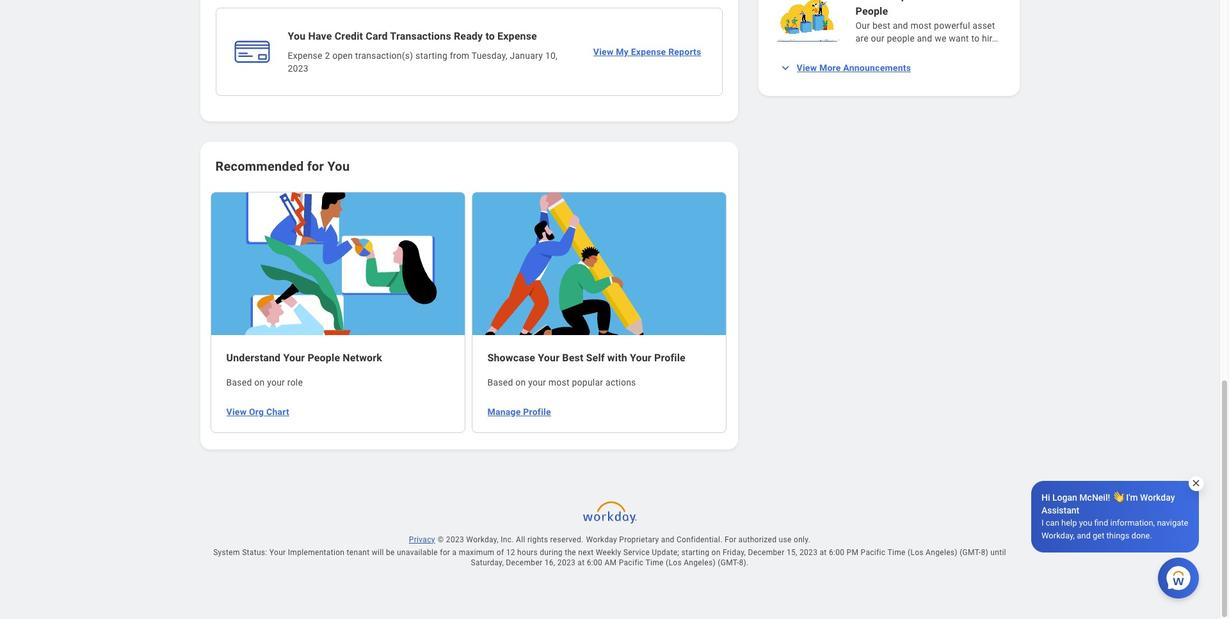 Task type: describe. For each thing, give the bounding box(es) containing it.
saturday,
[[471, 559, 504, 568]]

footer containing privacy © 2023 workday, inc. all rights reserved. workday proprietary and confidential. for authorized use only. system status: your implementation tenant will be unavailable for a maximum of 12 hours during the next weekly service update; starting on friday, december 15, 2023 at 6:00 pm pacific time (los angeles) (gmt-8) until saturday, december 16, 2023 at 6:00 am pacific time (los angeles) (gmt-8).
[[180, 496, 1040, 620]]

expense inside 'expense 2 open transaction(s) starting from tuesday, january 10, 2023'
[[288, 51, 323, 61]]

proprietary
[[619, 536, 659, 545]]

transaction(s)
[[355, 51, 413, 61]]

privacy
[[409, 536, 435, 545]]

reserved.
[[550, 536, 584, 545]]

understand your people network
[[226, 352, 382, 364]]

based on your role
[[226, 378, 303, 388]]

view for you have credit card transactions ready to expense
[[593, 47, 614, 57]]

view more announcements
[[797, 63, 911, 73]]

rights
[[528, 536, 548, 545]]

chart
[[266, 407, 289, 417]]

0 horizontal spatial december
[[506, 559, 543, 568]]

and left we
[[917, 33, 933, 44]]

people inside "recommended for you" list
[[308, 352, 340, 364]]

network
[[343, 352, 382, 364]]

our
[[856, 20, 870, 31]]

the
[[565, 549, 576, 558]]

role
[[287, 378, 303, 388]]

service
[[624, 549, 650, 558]]

0 horizontal spatial (gmt-
[[718, 559, 739, 568]]

1 horizontal spatial you
[[327, 159, 350, 174]]

2023 down only.
[[800, 549, 818, 558]]

1 horizontal spatial 6:00
[[829, 549, 845, 558]]

update;
[[652, 549, 680, 558]]

information,
[[1111, 519, 1155, 528]]

until
[[991, 549, 1007, 558]]

view org chart button
[[221, 399, 294, 425]]

based on your most popular actions
[[488, 378, 636, 388]]

understand
[[226, 352, 281, 364]]

ready
[[454, 30, 483, 42]]

your up role
[[283, 352, 305, 364]]

tenant
[[347, 549, 370, 558]]

©
[[438, 536, 444, 545]]

workday inside hi logan mcneil! 👋 i'm workday assistant i can help you find information, navigate workday, and get things done.
[[1141, 493, 1175, 503]]

during
[[540, 549, 563, 558]]

pm
[[847, 549, 859, 558]]

january
[[510, 51, 543, 61]]

0 vertical spatial people
[[856, 5, 888, 17]]

recommended for you
[[215, 159, 350, 174]]

we
[[935, 33, 947, 44]]

actions
[[606, 378, 636, 388]]

your right the with
[[630, 352, 652, 364]]

transactions
[[390, 30, 451, 42]]

authorized
[[739, 536, 777, 545]]

privacy link
[[408, 535, 437, 545]]

with
[[608, 352, 627, 364]]

best
[[562, 352, 584, 364]]

showcase
[[488, 352, 535, 364]]

most for and
[[911, 20, 932, 31]]

announcements
[[844, 63, 911, 73]]

showcase your best self with your profile
[[488, 352, 686, 364]]

you
[[1079, 519, 1093, 528]]

starting inside 'expense 2 open transaction(s) starting from tuesday, january 10, 2023'
[[416, 51, 448, 61]]

15,
[[787, 549, 798, 558]]

0 vertical spatial (los
[[908, 549, 924, 558]]

manage
[[488, 407, 521, 417]]

mcneil!
[[1080, 493, 1111, 503]]

1 vertical spatial pacific
[[619, 559, 644, 568]]

your for showcase
[[528, 378, 546, 388]]

1 horizontal spatial expense
[[498, 30, 537, 42]]

to inside our best and most powerful asset are our people and we want to hir …
[[972, 33, 980, 44]]

hi logan mcneil! 👋 i'm workday assistant i can help you find information, navigate workday, and get things done.
[[1042, 493, 1189, 541]]

am
[[605, 559, 617, 568]]

view my expense reports button
[[588, 39, 707, 65]]

0 vertical spatial time
[[888, 549, 906, 558]]

reports
[[669, 47, 702, 57]]

you have credit card transactions ready to expense
[[288, 30, 537, 42]]

org
[[249, 407, 264, 417]]

get
[[1093, 531, 1105, 541]]

x image
[[1192, 479, 1201, 489]]

recommended for you list
[[210, 191, 728, 435]]

10,
[[545, 51, 558, 61]]

open
[[332, 51, 353, 61]]

assistant
[[1042, 506, 1080, 516]]

card
[[366, 30, 388, 42]]

based for understand your people network
[[226, 378, 252, 388]]

status:
[[242, 549, 267, 558]]

on inside privacy © 2023 workday, inc. all rights reserved. workday proprietary and confidential. for authorized use only. system status: your implementation tenant will be unavailable for a maximum of 12 hours during the next weekly service update; starting on friday, december 15, 2023 at 6:00 pm pacific time (los angeles) (gmt-8) until saturday, december 16, 2023 at 6:00 am pacific time (los angeles) (gmt-8).
[[712, 549, 721, 558]]

hir
[[982, 33, 992, 44]]

…
[[992, 33, 999, 44]]

i
[[1042, 519, 1044, 528]]

maximum
[[459, 549, 495, 558]]

0 vertical spatial profile
[[654, 352, 686, 364]]

0 vertical spatial for
[[307, 159, 324, 174]]

from
[[450, 51, 470, 61]]

help
[[1062, 519, 1077, 528]]

workday, inside privacy © 2023 workday, inc. all rights reserved. workday proprietary and confidential. for authorized use only. system status: your implementation tenant will be unavailable for a maximum of 12 hours during the next weekly service update; starting on friday, december 15, 2023 at 6:00 pm pacific time (los angeles) (gmt-8) until saturday, december 16, 2023 at 6:00 am pacific time (los angeles) (gmt-8).
[[466, 536, 499, 545]]

my
[[616, 47, 629, 57]]

1 vertical spatial time
[[646, 559, 664, 568]]

tuesday,
[[472, 51, 508, 61]]

16,
[[545, 559, 556, 568]]

weekly
[[596, 549, 621, 558]]

best
[[873, 20, 891, 31]]

things
[[1107, 531, 1130, 541]]

use
[[779, 536, 792, 545]]

your for understand
[[267, 378, 285, 388]]

implementation
[[288, 549, 345, 558]]

hi
[[1042, 493, 1051, 503]]

starting inside privacy © 2023 workday, inc. all rights reserved. workday proprietary and confidential. for authorized use only. system status: your implementation tenant will be unavailable for a maximum of 12 hours during the next weekly service update; starting on friday, december 15, 2023 at 6:00 pm pacific time (los angeles) (gmt-8) until saturday, december 16, 2023 at 6:00 am pacific time (los angeles) (gmt-8).
[[682, 549, 710, 558]]

2023 down "the"
[[558, 559, 576, 568]]

friday,
[[723, 549, 746, 558]]

expense 2 open transaction(s) starting from tuesday, january 10, 2023
[[288, 51, 558, 74]]

manage profile
[[488, 407, 551, 417]]

credit
[[335, 30, 363, 42]]



Task type: vqa. For each thing, say whether or not it's contained in the screenshot.
the Worklet
no



Task type: locate. For each thing, give the bounding box(es) containing it.
1 vertical spatial most
[[549, 378, 570, 388]]

1 vertical spatial people
[[308, 352, 340, 364]]

a
[[452, 549, 457, 558]]

0 horizontal spatial based
[[226, 378, 252, 388]]

at
[[820, 549, 827, 558], [578, 559, 585, 568]]

on down understand
[[254, 378, 265, 388]]

1 vertical spatial workday
[[586, 536, 617, 545]]

0 vertical spatial december
[[748, 549, 785, 558]]

for
[[307, 159, 324, 174], [440, 549, 450, 558]]

1 horizontal spatial workday,
[[1042, 531, 1075, 541]]

1 horizontal spatial angeles)
[[926, 549, 958, 558]]

2
[[325, 51, 330, 61]]

based down showcase
[[488, 378, 513, 388]]

2 vertical spatial view
[[226, 407, 247, 417]]

and inside hi logan mcneil! 👋 i'm workday assistant i can help you find information, navigate workday, and get things done.
[[1077, 531, 1091, 541]]

1 horizontal spatial pacific
[[861, 549, 886, 558]]

1 vertical spatial at
[[578, 559, 585, 568]]

0 horizontal spatial pacific
[[619, 559, 644, 568]]

based down understand
[[226, 378, 252, 388]]

1 your from the left
[[267, 378, 285, 388]]

2023
[[288, 63, 309, 74], [446, 536, 464, 545], [800, 549, 818, 558], [558, 559, 576, 568]]

to left the hir
[[972, 33, 980, 44]]

1 horizontal spatial for
[[440, 549, 450, 558]]

1 vertical spatial profile
[[523, 407, 551, 417]]

and down you
[[1077, 531, 1091, 541]]

view for understand your people network
[[226, 407, 247, 417]]

👋
[[1113, 493, 1124, 503]]

0 vertical spatial angeles)
[[926, 549, 958, 558]]

based
[[226, 378, 252, 388], [488, 378, 513, 388]]

8)
[[981, 549, 989, 558]]

0 vertical spatial (gmt-
[[960, 549, 981, 558]]

workday, inside hi logan mcneil! 👋 i'm workday assistant i can help you find information, navigate workday, and get things done.
[[1042, 531, 1075, 541]]

manage profile button
[[483, 399, 556, 425]]

for left a
[[440, 549, 450, 558]]

view my expense reports
[[593, 47, 702, 57]]

0 horizontal spatial (los
[[666, 559, 682, 568]]

you
[[288, 30, 306, 42], [327, 159, 350, 174]]

profile inside button
[[523, 407, 551, 417]]

system
[[213, 549, 240, 558]]

next
[[578, 549, 594, 558]]

0 vertical spatial pacific
[[861, 549, 886, 558]]

your up manage profile button
[[528, 378, 546, 388]]

hours
[[517, 549, 538, 558]]

for right recommended at the top of the page
[[307, 159, 324, 174]]

and
[[893, 20, 908, 31], [917, 33, 933, 44], [1077, 531, 1091, 541], [661, 536, 675, 545]]

done.
[[1132, 531, 1152, 541]]

0 horizontal spatial on
[[254, 378, 265, 388]]

will
[[372, 549, 384, 558]]

2023 up a
[[446, 536, 464, 545]]

0 horizontal spatial view
[[226, 407, 247, 417]]

workday,
[[1042, 531, 1075, 541], [466, 536, 499, 545]]

based for showcase your best self with your profile
[[488, 378, 513, 388]]

workday right i'm
[[1141, 493, 1175, 503]]

(gmt- left until
[[960, 549, 981, 558]]

expense inside view my expense reports "button"
[[631, 47, 666, 57]]

workday assistant region
[[1032, 476, 1205, 599]]

0 horizontal spatial for
[[307, 159, 324, 174]]

time down 'update;'
[[646, 559, 664, 568]]

our best and most powerful asset are our people and we want to hir …
[[856, 20, 999, 44]]

only.
[[794, 536, 811, 545]]

your right status:
[[269, 549, 286, 558]]

1 vertical spatial (los
[[666, 559, 682, 568]]

on for understand
[[254, 378, 265, 388]]

view more announcements button
[[774, 55, 919, 81]]

1 vertical spatial for
[[440, 549, 450, 558]]

2 horizontal spatial on
[[712, 549, 721, 558]]

1 vertical spatial you
[[327, 159, 350, 174]]

(los down 'update;'
[[666, 559, 682, 568]]

0 horizontal spatial angeles)
[[684, 559, 716, 568]]

pacific down service
[[619, 559, 644, 568]]

1 horizontal spatial on
[[516, 378, 526, 388]]

on left friday,
[[712, 549, 721, 558]]

confidential.
[[677, 536, 723, 545]]

profile right the with
[[654, 352, 686, 364]]

0 horizontal spatial people
[[308, 352, 340, 364]]

december down authorized
[[748, 549, 785, 558]]

view
[[593, 47, 614, 57], [797, 63, 817, 73], [226, 407, 247, 417]]

1 vertical spatial 6:00
[[587, 559, 603, 568]]

footer
[[180, 496, 1040, 620]]

1 vertical spatial angeles)
[[684, 559, 716, 568]]

for inside privacy © 2023 workday, inc. all rights reserved. workday proprietary and confidential. for authorized use only. system status: your implementation tenant will be unavailable for a maximum of 12 hours during the next weekly service update; starting on friday, december 15, 2023 at 6:00 pm pacific time (los angeles) (gmt-8) until saturday, december 16, 2023 at 6:00 am pacific time (los angeles) (gmt-8).
[[440, 549, 450, 558]]

your left best
[[538, 352, 560, 364]]

1 horizontal spatial profile
[[654, 352, 686, 364]]

expense left 2
[[288, 51, 323, 61]]

find
[[1095, 519, 1109, 528]]

1 horizontal spatial time
[[888, 549, 906, 558]]

have
[[308, 30, 332, 42]]

view left org
[[226, 407, 247, 417]]

0 horizontal spatial time
[[646, 559, 664, 568]]

most down best
[[549, 378, 570, 388]]

starting
[[416, 51, 448, 61], [682, 549, 710, 558]]

powerful
[[934, 20, 971, 31]]

popular
[[572, 378, 603, 388]]

angeles) down the confidential.
[[684, 559, 716, 568]]

0 horizontal spatial most
[[549, 378, 570, 388]]

chevron down small image
[[779, 61, 792, 74]]

most inside our best and most powerful asset are our people and we want to hir …
[[911, 20, 932, 31]]

for
[[725, 536, 737, 545]]

view right chevron down small image
[[797, 63, 817, 73]]

to up tuesday, in the top of the page
[[486, 30, 495, 42]]

people up our
[[856, 5, 888, 17]]

workday, up maximum
[[466, 536, 499, 545]]

0 horizontal spatial expense
[[288, 51, 323, 61]]

1 horizontal spatial most
[[911, 20, 932, 31]]

2023 inside 'expense 2 open transaction(s) starting from tuesday, january 10, 2023'
[[288, 63, 309, 74]]

at left pm
[[820, 549, 827, 558]]

0 vertical spatial most
[[911, 20, 932, 31]]

1 horizontal spatial starting
[[682, 549, 710, 558]]

december
[[748, 549, 785, 558], [506, 559, 543, 568]]

0 horizontal spatial workday
[[586, 536, 617, 545]]

your inside privacy © 2023 workday, inc. all rights reserved. workday proprietary and confidential. for authorized use only. system status: your implementation tenant will be unavailable for a maximum of 12 hours during the next weekly service update; starting on friday, december 15, 2023 at 6:00 pm pacific time (los angeles) (gmt-8) until saturday, december 16, 2023 at 6:00 am pacific time (los angeles) (gmt-8).
[[269, 549, 286, 558]]

our
[[871, 33, 885, 44]]

most for your
[[549, 378, 570, 388]]

2023 down the "have"
[[288, 63, 309, 74]]

can
[[1046, 519, 1060, 528]]

(los
[[908, 549, 924, 558], [666, 559, 682, 568]]

2 horizontal spatial expense
[[631, 47, 666, 57]]

all
[[516, 536, 526, 545]]

1 horizontal spatial based
[[488, 378, 513, 388]]

most
[[911, 20, 932, 31], [549, 378, 570, 388]]

angeles) left the 8)
[[926, 549, 958, 558]]

on down showcase
[[516, 378, 526, 388]]

inc.
[[501, 536, 514, 545]]

starting down transactions
[[416, 51, 448, 61]]

most inside "recommended for you" list
[[549, 378, 570, 388]]

people
[[887, 33, 915, 44]]

1 horizontal spatial (gmt-
[[960, 549, 981, 558]]

pacific
[[861, 549, 886, 558], [619, 559, 644, 568]]

are
[[856, 33, 869, 44]]

6:00 down next
[[587, 559, 603, 568]]

be
[[386, 549, 395, 558]]

0 vertical spatial 6:00
[[829, 549, 845, 558]]

0 vertical spatial view
[[593, 47, 614, 57]]

view inside 'button'
[[226, 407, 247, 417]]

0 vertical spatial workday
[[1141, 493, 1175, 503]]

december down hours
[[506, 559, 543, 568]]

0 horizontal spatial to
[[486, 30, 495, 42]]

self
[[586, 352, 605, 364]]

most up 'people'
[[911, 20, 932, 31]]

1 horizontal spatial view
[[593, 47, 614, 57]]

of
[[497, 549, 504, 558]]

at down next
[[578, 559, 585, 568]]

2 based from the left
[[488, 378, 513, 388]]

(gmt-
[[960, 549, 981, 558], [718, 559, 739, 568]]

workday up weekly
[[586, 536, 617, 545]]

pacific right pm
[[861, 549, 886, 558]]

6:00 left pm
[[829, 549, 845, 558]]

1 horizontal spatial (los
[[908, 549, 924, 558]]

1 vertical spatial starting
[[682, 549, 710, 558]]

0 vertical spatial starting
[[416, 51, 448, 61]]

more
[[820, 63, 841, 73]]

1 horizontal spatial at
[[820, 549, 827, 558]]

view left my
[[593, 47, 614, 57]]

expense right my
[[631, 47, 666, 57]]

time right pm
[[888, 549, 906, 558]]

(los right pm
[[908, 549, 924, 558]]

profile right manage
[[523, 407, 551, 417]]

2 horizontal spatial view
[[797, 63, 817, 73]]

0 vertical spatial you
[[288, 30, 306, 42]]

0 horizontal spatial your
[[267, 378, 285, 388]]

1 horizontal spatial workday
[[1141, 493, 1175, 503]]

1 vertical spatial (gmt-
[[718, 559, 739, 568]]

0 horizontal spatial at
[[578, 559, 585, 568]]

your left role
[[267, 378, 285, 388]]

0 horizontal spatial starting
[[416, 51, 448, 61]]

0 horizontal spatial profile
[[523, 407, 551, 417]]

8).
[[739, 559, 749, 568]]

0 horizontal spatial you
[[288, 30, 306, 42]]

1 vertical spatial december
[[506, 559, 543, 568]]

0 vertical spatial at
[[820, 549, 827, 558]]

1 horizontal spatial december
[[748, 549, 785, 558]]

on for showcase
[[516, 378, 526, 388]]

recommended
[[215, 159, 304, 174]]

workday inside privacy © 2023 workday, inc. all rights reserved. workday proprietary and confidential. for authorized use only. system status: your implementation tenant will be unavailable for a maximum of 12 hours during the next weekly service update; starting on friday, december 15, 2023 at 6:00 pm pacific time (los angeles) (gmt-8) until saturday, december 16, 2023 at 6:00 am pacific time (los angeles) (gmt-8).
[[586, 536, 617, 545]]

starting down the confidential.
[[682, 549, 710, 558]]

1 horizontal spatial your
[[528, 378, 546, 388]]

and inside privacy © 2023 workday, inc. all rights reserved. workday proprietary and confidential. for authorized use only. system status: your implementation tenant will be unavailable for a maximum of 12 hours during the next weekly service update; starting on friday, december 15, 2023 at 6:00 pm pacific time (los angeles) (gmt-8) until saturday, december 16, 2023 at 6:00 am pacific time (los angeles) (gmt-8).
[[661, 536, 675, 545]]

navigate
[[1157, 519, 1189, 528]]

1 based from the left
[[226, 378, 252, 388]]

i'm
[[1127, 493, 1138, 503]]

view inside button
[[797, 63, 817, 73]]

want
[[949, 33, 969, 44]]

0 horizontal spatial workday,
[[466, 536, 499, 545]]

on
[[254, 378, 265, 388], [516, 378, 526, 388], [712, 549, 721, 558]]

2 your from the left
[[528, 378, 546, 388]]

0 horizontal spatial 6:00
[[587, 559, 603, 568]]

1 horizontal spatial to
[[972, 33, 980, 44]]

expense up january in the top left of the page
[[498, 30, 537, 42]]

people
[[856, 5, 888, 17], [308, 352, 340, 364]]

view inside "button"
[[593, 47, 614, 57]]

and up 'update;'
[[661, 536, 675, 545]]

1 vertical spatial view
[[797, 63, 817, 73]]

1 horizontal spatial people
[[856, 5, 888, 17]]

and up 'people'
[[893, 20, 908, 31]]

people left network
[[308, 352, 340, 364]]

(gmt- down friday,
[[718, 559, 739, 568]]

workday, down can on the bottom right of the page
[[1042, 531, 1075, 541]]

12
[[506, 549, 515, 558]]

view org chart
[[226, 407, 289, 417]]

your
[[267, 378, 285, 388], [528, 378, 546, 388]]

expense
[[498, 30, 537, 42], [631, 47, 666, 57], [288, 51, 323, 61]]



